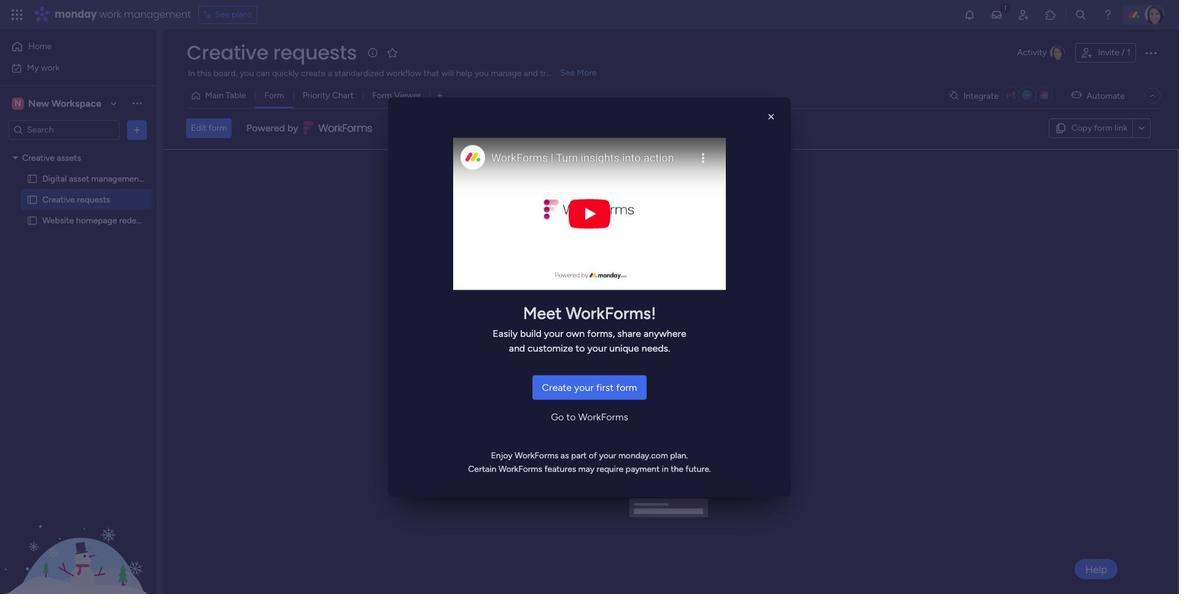 Task type: describe. For each thing, give the bounding box(es) containing it.
n
[[14, 98, 21, 108]]

table
[[226, 90, 246, 101]]

customize
[[528, 343, 574, 354]]

main
[[205, 90, 224, 101]]

first
[[597, 382, 614, 394]]

/
[[1122, 47, 1126, 58]]

2 vertical spatial creative
[[42, 194, 75, 205]]

see more button
[[186, 66, 599, 81]]

unique
[[610, 343, 640, 354]]

form for copy form link
[[1095, 123, 1113, 133]]

main table
[[205, 90, 246, 101]]

1 horizontal spatial creative requests
[[187, 39, 357, 66]]

and
[[509, 343, 525, 354]]

list box containing creative assets
[[0, 145, 169, 397]]

new workspace
[[28, 97, 101, 109]]

public board image
[[26, 194, 38, 206]]

2 vertical spatial workforms
[[499, 464, 543, 475]]

create
[[542, 382, 572, 394]]

create your first form button
[[532, 376, 647, 400]]

1 vertical spatial creative
[[22, 153, 55, 163]]

the
[[671, 464, 684, 475]]

priority
[[303, 90, 330, 101]]

workforms!
[[566, 303, 656, 324]]

of
[[589, 451, 597, 461]]

monday.com
[[619, 451, 668, 461]]

apps image
[[1045, 9, 1058, 21]]

build form button
[[638, 292, 703, 317]]

caret down image
[[13, 154, 18, 162]]

to inside meet workforms! easily build your own forms, share anywhere and customize to your unique needs.
[[576, 343, 585, 354]]

close image
[[766, 111, 778, 123]]

create your first form
[[542, 382, 637, 394]]

priority chart button
[[294, 86, 363, 106]]

your down forms,
[[588, 343, 607, 354]]

features
[[545, 464, 577, 475]]

monday work management
[[55, 7, 191, 22]]

as
[[561, 451, 569, 461]]

building
[[651, 251, 709, 271]]

needs.
[[642, 343, 671, 354]]

select product image
[[11, 9, 23, 21]]

edit form
[[191, 123, 227, 134]]

future.
[[686, 464, 711, 475]]

see plans button
[[198, 6, 258, 24]]

invite / 1
[[1099, 47, 1131, 58]]

own
[[566, 328, 585, 339]]

home
[[28, 41, 52, 52]]

your inside button
[[575, 382, 594, 394]]

creative assets
[[22, 153, 81, 163]]

copy form link
[[1072, 123, 1128, 133]]

help
[[1086, 564, 1108, 576]]

build
[[520, 328, 542, 339]]

your up customize
[[544, 328, 564, 339]]

help image
[[1102, 9, 1115, 21]]

see for see plans
[[215, 9, 230, 20]]

your right building
[[713, 251, 746, 271]]

collapse board header image
[[1148, 91, 1158, 101]]

management for asset
[[91, 174, 142, 184]]

my work button
[[7, 58, 132, 78]]

powered
[[247, 123, 285, 134]]

work for monday
[[99, 7, 121, 22]]

invite
[[1099, 47, 1120, 58]]

copy form link button
[[1049, 119, 1133, 138]]

integrate
[[964, 91, 999, 101]]

to inside button
[[567, 411, 576, 423]]

main table button
[[186, 86, 255, 106]]

asset
[[69, 174, 89, 184]]

search everything image
[[1075, 9, 1088, 21]]

go
[[551, 411, 564, 423]]

public board image for website homepage redesign
[[26, 215, 38, 226]]

see more
[[560, 68, 597, 78]]

help button
[[1075, 560, 1118, 580]]

viewer
[[394, 90, 421, 101]]

workspace image
[[12, 97, 24, 110]]

go to workforms button
[[541, 405, 638, 430]]

invite members image
[[1018, 9, 1030, 21]]

new
[[28, 97, 49, 109]]

1
[[1128, 47, 1131, 58]]

monday
[[55, 7, 97, 22]]

see plans
[[215, 9, 252, 20]]

copy
[[1072, 123, 1093, 133]]

1 vertical spatial creative requests
[[42, 194, 110, 205]]

payment
[[626, 464, 660, 475]]

activity button
[[1013, 43, 1071, 63]]

website
[[42, 215, 74, 226]]

form for form
[[264, 90, 284, 101]]



Task type: vqa. For each thing, say whether or not it's contained in the screenshot.
Sort at the left top of page
no



Task type: locate. For each thing, give the bounding box(es) containing it.
enjoy
[[491, 451, 513, 461]]

form
[[264, 90, 284, 101], [372, 90, 392, 101]]

enjoy workforms as part of your monday.com plan. certain workforms features may require payment in the future.
[[468, 451, 711, 475]]

1 form from the left
[[264, 90, 284, 101]]

form inside button
[[264, 90, 284, 101]]

invite / 1 button
[[1076, 43, 1137, 63]]

part
[[571, 451, 587, 461]]

0 horizontal spatial creative requests
[[42, 194, 110, 205]]

creative requests down asset
[[42, 194, 110, 205]]

see inside button
[[215, 9, 230, 20]]

forms,
[[588, 328, 615, 339]]

workforms down 'first'
[[579, 411, 629, 423]]

Search in workspace field
[[26, 123, 103, 137]]

list box
[[0, 145, 169, 397]]

dapulse integrations image
[[950, 91, 959, 100]]

requests up priority
[[273, 39, 357, 66]]

lottie animation element
[[0, 471, 157, 595]]

0 horizontal spatial form
[[264, 90, 284, 101]]

see left plans
[[215, 9, 230, 20]]

0 vertical spatial creative
[[187, 39, 269, 66]]

workspace
[[51, 97, 101, 109]]

0 vertical spatial to
[[576, 343, 585, 354]]

easily
[[493, 328, 518, 339]]

may
[[579, 464, 595, 475]]

public board image down public board icon
[[26, 215, 38, 226]]

workforms up features
[[515, 451, 559, 461]]

form
[[1095, 123, 1113, 133], [209, 123, 227, 134], [750, 251, 784, 271], [672, 298, 693, 310], [616, 382, 637, 394]]

your
[[713, 251, 746, 271], [544, 328, 564, 339], [588, 343, 607, 354], [575, 382, 594, 394], [599, 451, 617, 461]]

0 vertical spatial see
[[215, 9, 230, 20]]

form up "powered by"
[[264, 90, 284, 101]]

start
[[591, 251, 625, 271]]

creative requests up form button
[[187, 39, 357, 66]]

inbox image
[[991, 9, 1003, 21]]

0 vertical spatial public board image
[[26, 173, 38, 185]]

work inside button
[[41, 62, 60, 73]]

1 vertical spatial public board image
[[26, 215, 38, 226]]

let's
[[557, 251, 587, 271]]

meet
[[523, 303, 562, 324]]

link
[[1115, 123, 1128, 133]]

see left more
[[560, 68, 575, 78]]

in
[[662, 464, 669, 475]]

0 vertical spatial requests
[[273, 39, 357, 66]]

your inside enjoy workforms as part of your monday.com plan. certain workforms features may require payment in the future.
[[599, 451, 617, 461]]

public board image up public board icon
[[26, 173, 38, 185]]

1 vertical spatial requests
[[77, 194, 110, 205]]

requests up homepage on the left of page
[[77, 194, 110, 205]]

add view image
[[438, 91, 443, 100]]

home button
[[7, 37, 132, 57]]

1 image
[[1000, 1, 1011, 14]]

workforms logo image
[[303, 119, 373, 138]]

digital
[[42, 174, 67, 184]]

1 horizontal spatial see
[[560, 68, 575, 78]]

show board description image
[[366, 47, 380, 59]]

form for build form
[[672, 298, 693, 310]]

0 horizontal spatial by
[[288, 123, 298, 134]]

anywhere
[[644, 328, 687, 339]]

automate
[[1087, 91, 1126, 101]]

2 form from the left
[[372, 90, 392, 101]]

meet workforms! easily build your own forms, share anywhere and customize to your unique needs.
[[493, 303, 687, 354]]

public board image
[[26, 173, 38, 185], [26, 215, 38, 226]]

2 public board image from the top
[[26, 215, 38, 226]]

your up require
[[599, 451, 617, 461]]

1 vertical spatial work
[[41, 62, 60, 73]]

0 vertical spatial creative requests
[[187, 39, 357, 66]]

to
[[576, 343, 585, 354], [567, 411, 576, 423]]

your left 'first'
[[575, 382, 594, 394]]

management for work
[[124, 7, 191, 22]]

more
[[577, 68, 597, 78]]

work
[[99, 7, 121, 22], [41, 62, 60, 73]]

(dam)
[[144, 174, 169, 184]]

work right monday
[[99, 7, 121, 22]]

1 horizontal spatial by
[[629, 251, 647, 271]]

edit form button
[[186, 119, 232, 138]]

add to favorites image
[[387, 46, 399, 59]]

activity
[[1018, 47, 1048, 58]]

by right powered
[[288, 123, 298, 134]]

let's start by building your form
[[557, 251, 784, 271]]

see more link
[[559, 67, 598, 79]]

lottie animation image
[[0, 471, 157, 595]]

work for my
[[41, 62, 60, 73]]

0 horizontal spatial work
[[41, 62, 60, 73]]

management inside list box
[[91, 174, 142, 184]]

priority chart
[[303, 90, 354, 101]]

by
[[288, 123, 298, 134], [629, 251, 647, 271]]

1 horizontal spatial requests
[[273, 39, 357, 66]]

certain
[[468, 464, 497, 475]]

work right 'my'
[[41, 62, 60, 73]]

form viewer
[[372, 90, 421, 101]]

0 vertical spatial management
[[124, 7, 191, 22]]

1 public board image from the top
[[26, 173, 38, 185]]

form down see more button
[[372, 90, 392, 101]]

1 vertical spatial by
[[629, 251, 647, 271]]

Creative requests field
[[184, 39, 360, 66]]

build form
[[648, 298, 693, 310]]

0 horizontal spatial see
[[215, 9, 230, 20]]

1 vertical spatial management
[[91, 174, 142, 184]]

homepage
[[76, 215, 117, 226]]

see for see more
[[560, 68, 575, 78]]

1 vertical spatial see
[[560, 68, 575, 78]]

workforms inside the go to workforms button
[[579, 411, 629, 423]]

build
[[648, 298, 670, 310]]

james peterson image
[[1145, 5, 1165, 25]]

to right go
[[567, 411, 576, 423]]

chart
[[332, 90, 354, 101]]

management
[[124, 7, 191, 22], [91, 174, 142, 184]]

by right start on the right top
[[629, 251, 647, 271]]

edit
[[191, 123, 206, 134]]

0 vertical spatial work
[[99, 7, 121, 22]]

to down own
[[576, 343, 585, 354]]

website homepage redesign
[[42, 215, 152, 226]]

workspace selection element
[[12, 96, 103, 111]]

form inside button
[[372, 90, 392, 101]]

1 horizontal spatial work
[[99, 7, 121, 22]]

digital asset management (dam)
[[42, 174, 169, 184]]

my
[[27, 62, 39, 73]]

share
[[618, 328, 642, 339]]

creative requests
[[187, 39, 357, 66], [42, 194, 110, 205]]

require
[[597, 464, 624, 475]]

1 vertical spatial to
[[567, 411, 576, 423]]

plan.
[[671, 451, 689, 461]]

form for edit form
[[209, 123, 227, 134]]

creative up website
[[42, 194, 75, 205]]

creative down see plans button
[[187, 39, 269, 66]]

plans
[[232, 9, 252, 20]]

public board image for digital asset management (dam)
[[26, 173, 38, 185]]

my work
[[27, 62, 60, 73]]

form for form viewer
[[372, 90, 392, 101]]

0 vertical spatial by
[[288, 123, 298, 134]]

see inside button
[[560, 68, 575, 78]]

go to workforms
[[551, 411, 629, 423]]

workforms down enjoy
[[499, 464, 543, 475]]

1 vertical spatial workforms
[[515, 451, 559, 461]]

workforms
[[579, 411, 629, 423], [515, 451, 559, 461], [499, 464, 543, 475]]

creative
[[187, 39, 269, 66], [22, 153, 55, 163], [42, 194, 75, 205]]

autopilot image
[[1072, 87, 1082, 103]]

see
[[215, 9, 230, 20], [560, 68, 575, 78]]

notifications image
[[964, 9, 976, 21]]

0 horizontal spatial requests
[[77, 194, 110, 205]]

creative right caret down icon on the left of page
[[22, 153, 55, 163]]

assets
[[57, 153, 81, 163]]

option
[[0, 147, 157, 149]]

form button
[[255, 86, 294, 106]]

1 horizontal spatial form
[[372, 90, 392, 101]]

form viewer button
[[363, 86, 430, 106]]

powered by
[[247, 123, 298, 134]]

0 vertical spatial workforms
[[579, 411, 629, 423]]

redesign
[[119, 215, 152, 226]]



